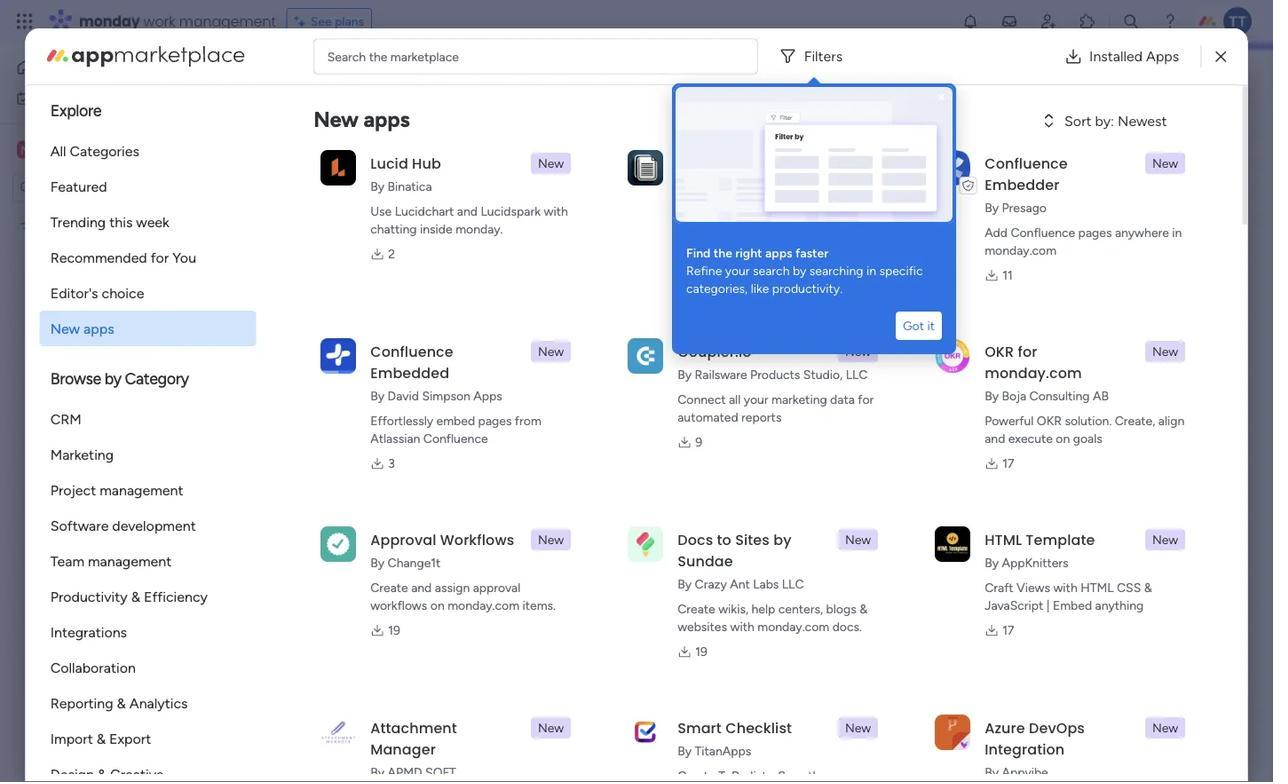Task type: describe. For each thing, give the bounding box(es) containing it.
office365
[[677, 153, 746, 173]]

search the marketplace
[[327, 49, 459, 64]]

create for approval workflows
[[370, 580, 408, 595]]

for inside connect all your marketing data for automated reports
[[857, 392, 873, 407]]

hub
[[412, 153, 441, 173]]

recommended
[[50, 249, 147, 266]]

import & export
[[50, 730, 151, 747]]

solution.
[[1064, 413, 1111, 428]]

centers,
[[778, 602, 823, 617]]

on inside create and assign approval workflows on monday.com items.
[[430, 598, 444, 613]]

0 horizontal spatial new apps
[[50, 320, 114, 337]]

apps image
[[1079, 12, 1097, 30]]

0 vertical spatial to
[[792, 269, 804, 285]]

home
[[41, 60, 75, 75]]

koala
[[743, 200, 773, 215]]

in inside add confluence pages anywhere in monday.com
[[1172, 225, 1182, 240]]

create for docs to sites by sundae
[[677, 602, 715, 617]]

all categories
[[50, 143, 139, 159]]

new for embedder
[[1152, 156, 1178, 171]]

installed apps
[[1089, 48, 1179, 65]]

software development
[[50, 517, 196, 534]]

azure devops integration
[[984, 718, 1085, 759]]

new for template
[[1152, 532, 1178, 547]]

workspace selection element
[[17, 139, 148, 162]]

sites
[[735, 530, 769, 550]]

connect
[[677, 392, 725, 407]]

office365 / sharepoint embed
[[677, 153, 812, 194]]

html inside craft views with html css & javascript | embed anything
[[1080, 580, 1113, 595]]

select product image
[[16, 12, 34, 30]]

craft
[[984, 580, 1013, 595]]

azure
[[984, 718, 1025, 738]]

apps inside find the right apps faster refine your search by searching in specific categories, like productivity.
[[765, 245, 792, 261]]

by apmd soft
[[370, 765, 456, 780]]

pages for confluence embedder
[[1078, 225, 1112, 240]]

workspace image
[[17, 140, 35, 159]]

use lucidchart and lucidspark with chatting inside monday.
[[370, 204, 568, 237]]

app logo image for approval workflows
[[320, 526, 356, 562]]

invite members image
[[1040, 12, 1057, 30]]

use
[[370, 204, 391, 219]]

apps inside installed apps button
[[1146, 48, 1179, 65]]

management inside "button"
[[421, 348, 495, 364]]

blogs
[[826, 602, 856, 617]]

docs.
[[832, 619, 862, 634]]

it
[[927, 318, 935, 333]]

editor's choice
[[50, 285, 144, 301]]

team management
[[50, 553, 172, 570]]

workflows
[[370, 598, 427, 613]]

categories,
[[686, 281, 748, 296]]

processes,
[[465, 288, 524, 303]]

work up the 'shared'
[[529, 269, 556, 285]]

with inside use lucidchart and lucidspark with chatting inside monday.
[[543, 204, 568, 219]]

manager
[[370, 739, 435, 759]]

by for office365 / sharepoint embed
[[677, 200, 691, 215]]

with inside craft views with html css & javascript | embed anything
[[1053, 580, 1077, 595]]

right
[[735, 245, 762, 261]]

david
[[387, 388, 419, 404]]

view members button
[[1073, 94, 1198, 130]]

by for coupler.io
[[677, 367, 691, 382]]

main workspace
[[41, 141, 146, 158]]

like
[[751, 281, 769, 296]]

anything
[[1095, 598, 1143, 613]]

new for workflows
[[538, 532, 564, 547]]

by for confluence embedded
[[370, 388, 384, 404]]

& inside craft views with html css & javascript | embed anything
[[1144, 580, 1152, 595]]

work inside 'button'
[[59, 91, 86, 106]]

0 vertical spatial new apps
[[313, 106, 409, 132]]

your for work
[[501, 269, 526, 285]]

monday.com up by boja consulting ab at the right of the page
[[984, 363, 1082, 383]]

create and assign approval workflows on monday.com items.
[[370, 580, 555, 613]]

by for lucid hub
[[370, 179, 384, 194]]

and inside use lucidchart and lucidspark with chatting inside monday.
[[457, 204, 477, 219]]

app logo image for lucid hub
[[320, 150, 356, 185]]

attachment manager
[[370, 718, 457, 759]]

& for export
[[97, 730, 106, 747]]

you
[[172, 249, 196, 266]]

search
[[327, 49, 366, 64]]

soft
[[425, 765, 456, 780]]

manage
[[333, 269, 377, 285]]

from
[[673, 269, 701, 285]]

template
[[1025, 530, 1095, 550]]

explore work management templates
[[347, 348, 553, 364]]

items.
[[522, 598, 555, 613]]

installed
[[1089, 48, 1143, 65]]

notifications image
[[962, 12, 979, 30]]

ab
[[1093, 388, 1109, 404]]

with inside create wikis, help centers, blogs & websites with monday.com docs.
[[730, 619, 754, 634]]

documents
[[744, 243, 807, 258]]

new for checklist
[[845, 720, 871, 736]]

everyday
[[704, 269, 755, 285]]

management inside manage and run all aspects of your work in one unified place. from everyday tasks, to advanced projects, and processes, monday work management allows you to connect the dots, work smarter, and achieve shared goals.
[[605, 288, 679, 303]]

by for confluence embedder
[[984, 200, 998, 215]]

by crazy ant labs llc
[[677, 577, 803, 592]]

software
[[50, 517, 109, 534]]

from inside effortlessly embed pages from atlassian confluence
[[514, 413, 541, 428]]

the for find
[[714, 245, 732, 261]]

new for devops
[[1152, 720, 1178, 736]]

17 for html template
[[1002, 623, 1014, 638]]

app logo image for html template
[[935, 526, 970, 562]]

new for embedded
[[538, 344, 564, 359]]

by:
[[1095, 112, 1114, 129]]

1 horizontal spatial apps
[[363, 106, 409, 132]]

work management
[[369, 106, 608, 140]]

search everything image
[[1122, 12, 1140, 30]]

confluence up "embedder"
[[984, 153, 1067, 173]]

align
[[1158, 413, 1184, 428]]

export
[[109, 730, 151, 747]]

got it button
[[896, 312, 942, 340]]

new for hub
[[538, 156, 564, 171]]

19 for docs to sites by sundae
[[695, 644, 707, 659]]

find the right apps faster refine your search by searching in specific categories, like productivity.
[[686, 245, 926, 296]]

llc for coupler.io
[[845, 367, 867, 382]]

1 horizontal spatial to
[[743, 288, 755, 303]]

templates
[[498, 348, 553, 364]]

1 vertical spatial by
[[104, 369, 121, 388]]

featured
[[50, 178, 107, 195]]

new for /
[[845, 156, 871, 171]]

and left "run"
[[380, 269, 400, 285]]

app logo image for office365 / sharepoint embed
[[627, 150, 663, 185]]

on inside powerful okr solution. create, align and execute on goals
[[1056, 431, 1070, 446]]

work up apps marketplace image
[[143, 11, 175, 31]]

work down the projects,
[[385, 307, 412, 322]]

by inside docs to sites by sundae
[[773, 530, 791, 550]]

by appknitters
[[984, 555, 1068, 570]]

365
[[677, 261, 698, 276]]

marketing
[[50, 446, 114, 463]]

devops
[[1029, 718, 1085, 738]]

smarter,
[[415, 307, 460, 322]]

tasks,
[[758, 269, 789, 285]]

add
[[984, 225, 1007, 240]]

this
[[109, 214, 133, 230]]

coupler.io
[[677, 341, 751, 361]]

and down the aspects
[[442, 288, 462, 303]]

see plans button
[[287, 8, 372, 35]]

advanced
[[333, 288, 387, 303]]

chatting
[[370, 222, 416, 237]]

inside
[[420, 222, 452, 237]]

by for attachment manager
[[370, 765, 384, 780]]

week
[[136, 214, 169, 230]]

monday.
[[455, 222, 503, 237]]

work up lucid hub
[[369, 106, 432, 140]]

explore for explore work management templates
[[347, 348, 388, 364]]

plans
[[335, 14, 364, 29]]

new for manager
[[538, 720, 564, 736]]

app logo image for okr for monday.com
[[935, 338, 970, 374]]

search
[[753, 263, 790, 278]]

new for to
[[845, 532, 871, 547]]

efficiency
[[144, 588, 208, 605]]

Search in workspace field
[[37, 178, 148, 198]]

9
[[695, 435, 702, 450]]

explore for explore
[[50, 101, 101, 120]]

excel,
[[755, 225, 788, 240]]

0 horizontal spatial apps
[[84, 320, 114, 337]]

sort
[[1064, 112, 1091, 129]]

docs to sites by sundae
[[677, 530, 791, 571]]



Task type: locate. For each thing, give the bounding box(es) containing it.
2 vertical spatial for
[[857, 392, 873, 407]]

views
[[1016, 580, 1050, 595]]

2 horizontal spatial by
[[793, 263, 806, 278]]

2 vertical spatial by
[[773, 530, 791, 550]]

monday.com up 11
[[984, 243, 1056, 258]]

to right tasks,
[[792, 269, 804, 285]]

your inside connect all your marketing data for automated reports
[[743, 392, 768, 407]]

refine
[[686, 263, 722, 278]]

consulting
[[1029, 388, 1089, 404]]

1 horizontal spatial from
[[810, 243, 837, 258]]

new
[[313, 106, 358, 132], [538, 156, 564, 171], [845, 156, 871, 171], [1152, 156, 1178, 171], [50, 320, 80, 337], [538, 344, 564, 359], [845, 344, 871, 359], [1152, 344, 1178, 359], [538, 532, 564, 547], [845, 532, 871, 547], [1152, 532, 1178, 547], [538, 720, 564, 736], [845, 720, 871, 736], [1152, 720, 1178, 736]]

by capable koala ltd
[[677, 200, 795, 215]]

0 vertical spatial embed
[[760, 174, 812, 194]]

1 horizontal spatial llc
[[845, 367, 867, 382]]

1 horizontal spatial 19
[[695, 644, 707, 659]]

your for search
[[725, 263, 750, 278]]

category
[[125, 369, 189, 388]]

create up websites
[[677, 602, 715, 617]]

and up faster
[[791, 225, 811, 240]]

execute
[[1008, 431, 1052, 446]]

by left apmd
[[370, 765, 384, 780]]

2 horizontal spatial for
[[1018, 341, 1037, 361]]

new apps
[[313, 106, 409, 132], [50, 320, 114, 337]]

apps right simpson
[[473, 388, 502, 404]]

0 horizontal spatial from
[[514, 413, 541, 428]]

new apps down "editor's"
[[50, 320, 114, 337]]

in right anywhere
[[1172, 225, 1182, 240]]

1 vertical spatial monday
[[527, 288, 572, 303]]

1 vertical spatial all
[[728, 392, 740, 407]]

1 horizontal spatial html
[[1080, 580, 1113, 595]]

confluence down simpson
[[423, 431, 488, 446]]

sort by: newest
[[1064, 112, 1167, 129]]

monday inside manage and run all aspects of your work in one unified place. from everyday tasks, to advanced projects, and processes, monday work management allows you to connect the dots, work smarter, and achieve shared goals.
[[527, 288, 572, 303]]

1 horizontal spatial the
[[369, 49, 387, 64]]

create up workflows at the bottom of page
[[370, 580, 408, 595]]

2 horizontal spatial in
[[1172, 225, 1182, 240]]

management
[[85, 221, 158, 236]]

0 horizontal spatial 19
[[388, 623, 400, 638]]

embed inside craft views with html css & javascript | embed anything
[[1052, 598, 1092, 613]]

0 vertical spatial monday
[[79, 11, 140, 31]]

sharepoint
[[677, 174, 757, 194]]

find
[[686, 245, 711, 261]]

all inside manage and run all aspects of your work in one unified place. from everyday tasks, to advanced projects, and processes, monday work management allows you to connect the dots, work smarter, and achieve shared goals.
[[425, 269, 436, 285]]

by left crazy
[[677, 577, 691, 592]]

add confluence pages anywhere in monday.com
[[984, 225, 1182, 258]]

0 vertical spatial explore
[[50, 101, 101, 120]]

0 vertical spatial html
[[984, 530, 1022, 550]]

explore work management templates button
[[333, 342, 568, 370]]

in
[[1172, 225, 1182, 240], [866, 263, 876, 278], [559, 269, 569, 285]]

19 for approval workflows
[[388, 623, 400, 638]]

searching
[[810, 263, 863, 278]]

your up reports
[[743, 392, 768, 407]]

by change1t
[[370, 555, 440, 570]]

17 for okr for monday.com
[[1002, 456, 1014, 471]]

and down processes,
[[463, 307, 484, 322]]

all inside connect all your marketing data for automated reports
[[728, 392, 740, 407]]

work inside "button"
[[391, 348, 418, 364]]

html up by appknitters
[[984, 530, 1022, 550]]

approval
[[472, 580, 520, 595]]

app logo image down dots,
[[320, 338, 356, 374]]

create inside create and assign approval workflows on monday.com items.
[[370, 580, 408, 595]]

monday up home button
[[79, 11, 140, 31]]

work up goals. at the top of the page
[[575, 288, 602, 303]]

confluence inside add confluence pages anywhere in monday.com
[[1010, 225, 1075, 240]]

0 vertical spatial 17
[[1002, 456, 1014, 471]]

word,
[[720, 225, 752, 240]]

confluence up embedded on the left top of the page
[[370, 341, 453, 361]]

0 horizontal spatial llc
[[782, 577, 803, 592]]

confluence
[[984, 153, 1067, 173], [1010, 225, 1075, 240], [370, 341, 453, 361], [423, 431, 488, 446]]

apps up search
[[765, 245, 792, 261]]

llc up centers,
[[782, 577, 803, 592]]

1 horizontal spatial with
[[730, 619, 754, 634]]

0 horizontal spatial to
[[717, 530, 731, 550]]

project down the featured
[[42, 221, 82, 236]]

0 horizontal spatial all
[[425, 269, 436, 285]]

0 vertical spatial all
[[425, 269, 436, 285]]

smart
[[677, 718, 721, 738]]

dapulse x slim image
[[1216, 46, 1226, 67]]

& for efficiency
[[131, 588, 140, 605]]

apps down editor's choice
[[84, 320, 114, 337]]

19 down workflows at the bottom of page
[[388, 623, 400, 638]]

by for okr for monday.com
[[984, 388, 998, 404]]

by
[[793, 263, 806, 278], [104, 369, 121, 388], [773, 530, 791, 550]]

your down right
[[725, 263, 750, 278]]

by railsware products studio, llc
[[677, 367, 867, 382]]

filters
[[804, 48, 843, 65]]

html up anything
[[1080, 580, 1113, 595]]

the for search
[[369, 49, 387, 64]]

1 horizontal spatial explore
[[347, 348, 388, 364]]

&
[[1144, 580, 1152, 595], [131, 588, 140, 605], [859, 602, 867, 617], [117, 695, 126, 712], [97, 730, 106, 747]]

pages down by david simpson apps
[[478, 413, 511, 428]]

0 vertical spatial pages
[[1078, 225, 1112, 240]]

by for azure devops integration
[[984, 765, 998, 780]]

0 horizontal spatial by
[[104, 369, 121, 388]]

new apps up lucid
[[313, 106, 409, 132]]

0 horizontal spatial for
[[151, 249, 169, 266]]

1 vertical spatial llc
[[782, 577, 803, 592]]

1 horizontal spatial embed
[[760, 174, 812, 194]]

okr up boja
[[984, 341, 1014, 361]]

for left you
[[151, 249, 169, 266]]

1 horizontal spatial all
[[728, 392, 740, 407]]

collaboration
[[50, 659, 136, 676]]

by left david
[[370, 388, 384, 404]]

for for recommended
[[151, 249, 169, 266]]

by inside find the right apps faster refine your search by searching in specific categories, like productivity.
[[793, 263, 806, 278]]

okr down by boja consulting ab at the right of the page
[[1036, 413, 1061, 428]]

0 vertical spatial by
[[793, 263, 806, 278]]

by titanapps
[[677, 744, 751, 759]]

with down 'wikis,'
[[730, 619, 754, 634]]

help image
[[1161, 12, 1179, 30]]

2 vertical spatial with
[[730, 619, 754, 634]]

apps marketplace image
[[47, 46, 245, 67]]

in left one on the top left of the page
[[559, 269, 569, 285]]

1 vertical spatial 19
[[695, 644, 707, 659]]

project management
[[50, 482, 183, 499]]

monday.com down "approval"
[[447, 598, 519, 613]]

the right search
[[369, 49, 387, 64]]

2 horizontal spatial to
[[792, 269, 804, 285]]

2 17 from the top
[[1002, 623, 1014, 638]]

and inside powerful okr solution. create, align and execute on goals
[[984, 431, 1005, 446]]

0 horizontal spatial apps
[[473, 388, 502, 404]]

terry turtle image
[[1223, 7, 1252, 36]]

1 horizontal spatial on
[[1056, 431, 1070, 446]]

& right the css
[[1144, 580, 1152, 595]]

0 horizontal spatial html
[[984, 530, 1022, 550]]

your inside find the right apps faster refine your search by searching in specific categories, like productivity.
[[725, 263, 750, 278]]

allows
[[682, 288, 716, 303]]

embed up find
[[677, 225, 716, 240]]

for inside okr for monday.com
[[1018, 341, 1037, 361]]

effortlessly
[[370, 413, 433, 428]]

choice
[[102, 285, 144, 301]]

goals
[[1073, 431, 1102, 446]]

1 vertical spatial apps
[[765, 245, 792, 261]]

by up "connect"
[[677, 367, 691, 382]]

and down change1t
[[411, 580, 431, 595]]

app logo image down it
[[935, 338, 970, 374]]

app logo image for coupler.io
[[627, 338, 663, 374]]

monday.com down centers,
[[757, 619, 829, 634]]

embed
[[677, 225, 716, 240], [1052, 598, 1092, 613]]

1 vertical spatial new apps
[[50, 320, 114, 337]]

0 vertical spatial create
[[370, 580, 408, 595]]

lucidchart
[[394, 204, 454, 219]]

by for html template
[[984, 555, 998, 570]]

0 horizontal spatial create
[[370, 580, 408, 595]]

monday.com inside create wikis, help centers, blogs & websites with monday.com docs.
[[757, 619, 829, 634]]

0 vertical spatial with
[[543, 204, 568, 219]]

your right of
[[501, 269, 526, 285]]

1 vertical spatial create
[[677, 602, 715, 617]]

in inside manage and run all aspects of your work in one unified place. from everyday tasks, to advanced projects, and processes, monday work management allows you to connect the dots, work smarter, and achieve shared goals.
[[559, 269, 569, 285]]

with up product
[[543, 204, 568, 219]]

monday.com inside create and assign approval workflows on monday.com items.
[[447, 598, 519, 613]]

new for for
[[1152, 344, 1178, 359]]

0 horizontal spatial embed
[[677, 225, 716, 240]]

2 horizontal spatial apps
[[765, 245, 792, 261]]

the inside manage and run all aspects of your work in one unified place. from everyday tasks, to advanced projects, and processes, monday work management allows you to connect the dots, work smarter, and achieve shared goals.
[[333, 307, 351, 322]]

0 vertical spatial embed
[[677, 225, 716, 240]]

by up craft
[[984, 555, 998, 570]]

1 17 from the top
[[1002, 456, 1014, 471]]

1 horizontal spatial okr
[[1036, 413, 1061, 428]]

from up searching
[[810, 243, 837, 258]]

close image
[[935, 91, 949, 105]]

1 horizontal spatial in
[[866, 263, 876, 278]]

from inside 'embed word, excel, and powerpoint documents from office 365'
[[810, 243, 837, 258]]

app logo image for attachment manager
[[320, 715, 356, 750]]

app logo image for azure devops integration
[[935, 715, 970, 750]]

0 horizontal spatial explore
[[50, 101, 101, 120]]

1 vertical spatial project
[[50, 482, 96, 499]]

app logo image
[[320, 150, 356, 185], [627, 150, 663, 185], [935, 150, 970, 185], [320, 338, 356, 374], [627, 338, 663, 374], [935, 338, 970, 374], [320, 526, 356, 562], [627, 526, 663, 562], [935, 526, 970, 562], [627, 714, 663, 750], [320, 715, 356, 750], [935, 715, 970, 750]]

okr inside powerful okr solution. create, align and execute on goals
[[1036, 413, 1061, 428]]

docs
[[677, 530, 713, 550]]

on down assign
[[430, 598, 444, 613]]

the
[[369, 49, 387, 64], [714, 245, 732, 261], [333, 307, 351, 322]]

create inside create wikis, help centers, blogs & websites with monday.com docs.
[[677, 602, 715, 617]]

html template
[[984, 530, 1095, 550]]

reporting & analytics
[[50, 695, 188, 712]]

integration
[[984, 739, 1064, 759]]

okr for monday.com
[[984, 341, 1082, 383]]

embed down simpson
[[436, 413, 475, 428]]

0 horizontal spatial okr
[[984, 341, 1014, 361]]

embed inside office365 / sharepoint embed
[[760, 174, 812, 194]]

with right views
[[1053, 580, 1077, 595]]

explore down dots,
[[347, 348, 388, 364]]

for up boja
[[1018, 341, 1037, 361]]

option
[[0, 212, 226, 216]]

from down the templates
[[514, 413, 541, 428]]

reporting
[[50, 695, 113, 712]]

0 horizontal spatial the
[[333, 307, 351, 322]]

1 horizontal spatial monday
[[527, 288, 572, 303]]

1 vertical spatial 17
[[1002, 623, 1014, 638]]

pages inside effortlessly embed pages from atlassian confluence
[[478, 413, 511, 428]]

app logo image for confluence embedded
[[320, 338, 356, 374]]

0 vertical spatial on
[[1056, 431, 1070, 446]]

embed word, excel, and powerpoint documents from office 365
[[677, 225, 875, 276]]

confluence inside effortlessly embed pages from atlassian confluence
[[423, 431, 488, 446]]

sundae
[[677, 551, 733, 571]]

& left export
[[97, 730, 106, 747]]

view members
[[1088, 103, 1183, 120]]

embed inside effortlessly embed pages from atlassian confluence
[[436, 413, 475, 428]]

appknitters
[[1002, 555, 1068, 570]]

pages for confluence embedded
[[478, 413, 511, 428]]

& for analytics
[[117, 695, 126, 712]]

confluence down the presago on the top
[[1010, 225, 1075, 240]]

1 vertical spatial embed
[[436, 413, 475, 428]]

app logo image left 'office365'
[[627, 150, 663, 185]]

shared
[[533, 307, 570, 322]]

2 vertical spatial apps
[[84, 320, 114, 337]]

lucid hub
[[370, 153, 441, 173]]

pages inside add confluence pages anywhere in monday.com
[[1078, 225, 1112, 240]]

0 horizontal spatial monday
[[79, 11, 140, 31]]

and inside 'embed word, excel, and powerpoint documents from office 365'
[[791, 225, 811, 240]]

you
[[719, 288, 740, 303]]

& left efficiency
[[131, 588, 140, 605]]

0 vertical spatial llc
[[845, 367, 867, 382]]

by left boja
[[984, 388, 998, 404]]

project for project management
[[50, 482, 96, 499]]

projects,
[[390, 288, 438, 303]]

capable
[[694, 200, 740, 215]]

monday up the 'shared'
[[527, 288, 572, 303]]

app logo image left approval
[[320, 526, 356, 562]]

by down approval
[[370, 555, 384, 570]]

by up productivity.
[[793, 263, 806, 278]]

explore inside "button"
[[347, 348, 388, 364]]

see plans
[[310, 14, 364, 29]]

embed inside 'embed word, excel, and powerpoint documents from office 365'
[[677, 225, 716, 240]]

by for smart checklist
[[677, 744, 691, 759]]

inbox image
[[1001, 12, 1018, 30]]

by for approval workflows
[[370, 555, 384, 570]]

to inside docs to sites by sundae
[[717, 530, 731, 550]]

explore up workspace selection element
[[50, 101, 101, 120]]

html
[[984, 530, 1022, 550], [1080, 580, 1113, 595]]

0 vertical spatial project
[[42, 221, 82, 236]]

binatica
[[387, 179, 432, 194]]

sort by: newest button
[[1013, 107, 1200, 135]]

all down railsware
[[728, 392, 740, 407]]

work right my
[[59, 91, 86, 106]]

okr
[[984, 341, 1014, 361], [1036, 413, 1061, 428]]

1 horizontal spatial apps
[[1146, 48, 1179, 65]]

project for project management
[[42, 221, 82, 236]]

2 vertical spatial to
[[717, 530, 731, 550]]

1 horizontal spatial by
[[773, 530, 791, 550]]

0 vertical spatial from
[[810, 243, 837, 258]]

my work button
[[11, 84, 191, 112]]

in inside find the right apps faster refine your search by searching in specific categories, like productivity.
[[866, 263, 876, 278]]

0 vertical spatial for
[[151, 249, 169, 266]]

by right browse
[[104, 369, 121, 388]]

0 vertical spatial apps
[[1146, 48, 1179, 65]]

1 vertical spatial for
[[1018, 341, 1037, 361]]

1 vertical spatial pages
[[478, 413, 511, 428]]

craft views with html css & javascript | embed anything
[[984, 580, 1152, 613]]

llc for docs to sites by sundae
[[782, 577, 803, 592]]

marketing
[[771, 392, 827, 407]]

atlassian
[[370, 431, 420, 446]]

goals.
[[573, 307, 605, 322]]

app logo image left coupler.io
[[627, 338, 663, 374]]

1 vertical spatial to
[[743, 288, 755, 303]]

1 horizontal spatial for
[[857, 392, 873, 407]]

for right data
[[857, 392, 873, 407]]

11
[[1002, 268, 1012, 283]]

connect
[[758, 288, 804, 303]]

productivity
[[50, 588, 128, 605]]

your inside manage and run all aspects of your work in one unified place. from everyday tasks, to advanced projects, and processes, monday work management allows you to connect the dots, work smarter, and achieve shared goals.
[[501, 269, 526, 285]]

embed up ltd
[[760, 174, 812, 194]]

work up david
[[391, 348, 418, 364]]

app logo image left azure
[[935, 715, 970, 750]]

reports
[[741, 410, 781, 425]]

home button
[[11, 53, 191, 82]]

for for okr
[[1018, 341, 1037, 361]]

data
[[830, 392, 854, 407]]

apps down help image
[[1146, 48, 1179, 65]]

llc up data
[[845, 367, 867, 382]]

work management product
[[382, 222, 576, 241]]

app logo image left the manager
[[320, 715, 356, 750]]

1 vertical spatial apps
[[473, 388, 502, 404]]

office
[[840, 243, 875, 258]]

project up "software"
[[50, 482, 96, 499]]

2 vertical spatial the
[[333, 307, 351, 322]]

1 horizontal spatial create
[[677, 602, 715, 617]]

and down powerful
[[984, 431, 1005, 446]]

1 vertical spatial from
[[514, 413, 541, 428]]

& inside create wikis, help centers, blogs & websites with monday.com docs.
[[859, 602, 867, 617]]

1 vertical spatial the
[[714, 245, 732, 261]]

help
[[1137, 737, 1169, 755]]

m
[[20, 142, 31, 157]]

1 vertical spatial embed
[[1052, 598, 1092, 613]]

1 vertical spatial okr
[[1036, 413, 1061, 428]]

0 vertical spatial the
[[369, 49, 387, 64]]

0 horizontal spatial on
[[430, 598, 444, 613]]

0 horizontal spatial in
[[559, 269, 569, 285]]

the inside find the right apps faster refine your search by searching in specific categories, like productivity.
[[714, 245, 732, 261]]

& up export
[[117, 695, 126, 712]]

pages left anywhere
[[1078, 225, 1112, 240]]

in down the office
[[866, 263, 876, 278]]

pages
[[1078, 225, 1112, 240], [478, 413, 511, 428]]

1 horizontal spatial pages
[[1078, 225, 1112, 240]]

17 down javascript
[[1002, 623, 1014, 638]]

and up monday.
[[457, 204, 477, 219]]

and inside create and assign approval workflows on monday.com items.
[[411, 580, 431, 595]]

okr inside okr for monday.com
[[984, 341, 1014, 361]]

monday.com inside add confluence pages anywhere in monday.com
[[984, 243, 1056, 258]]

lucidspark
[[480, 204, 540, 219]]

the down advanced
[[333, 307, 351, 322]]

2 horizontal spatial with
[[1053, 580, 1077, 595]]

by up "use"
[[370, 179, 384, 194]]

0 horizontal spatial with
[[543, 204, 568, 219]]

app logo image for smart checklist
[[627, 714, 663, 750]]

1 horizontal spatial new apps
[[313, 106, 409, 132]]

by left capable
[[677, 200, 691, 215]]

specific
[[879, 263, 923, 278]]

/
[[750, 153, 757, 173]]

to right you
[[743, 288, 755, 303]]

embed right |
[[1052, 598, 1092, 613]]

members
[[1124, 103, 1183, 120]]

project management list box
[[0, 210, 226, 483]]

editor's
[[50, 285, 98, 301]]

app logo image for docs to sites by sundae
[[627, 526, 663, 562]]

0 vertical spatial 19
[[388, 623, 400, 638]]

app logo image left smart
[[627, 714, 663, 750]]

work up 2
[[382, 222, 417, 241]]

the down the word,
[[714, 245, 732, 261]]

0 vertical spatial apps
[[363, 106, 409, 132]]

app logo image down close icon
[[935, 150, 970, 185]]

1 vertical spatial explore
[[347, 348, 388, 364]]

dots,
[[354, 307, 382, 322]]

by down smart
[[677, 744, 691, 759]]

1 vertical spatial html
[[1080, 580, 1113, 595]]

to left sites
[[717, 530, 731, 550]]

apps up lucid
[[363, 106, 409, 132]]

websites
[[677, 619, 727, 634]]

0 horizontal spatial embed
[[436, 413, 475, 428]]

got
[[903, 318, 924, 333]]

1 vertical spatial on
[[430, 598, 444, 613]]

project inside project management list box
[[42, 221, 82, 236]]

from
[[810, 243, 837, 258], [514, 413, 541, 428]]

by for docs to sites by sundae
[[677, 577, 691, 592]]

browse by category
[[50, 369, 189, 388]]

app logo image left by appknitters
[[935, 526, 970, 562]]

find the right apps faster heading
[[686, 244, 942, 262]]

approval
[[370, 530, 436, 550]]

app logo image left docs on the bottom right of page
[[627, 526, 663, 562]]

on left goals
[[1056, 431, 1070, 446]]

1 vertical spatial with
[[1053, 580, 1077, 595]]

1 horizontal spatial embed
[[1052, 598, 1092, 613]]

app logo image left lucid
[[320, 150, 356, 185]]

0 horizontal spatial pages
[[478, 413, 511, 428]]



Task type: vqa. For each thing, say whether or not it's contained in the screenshot.


